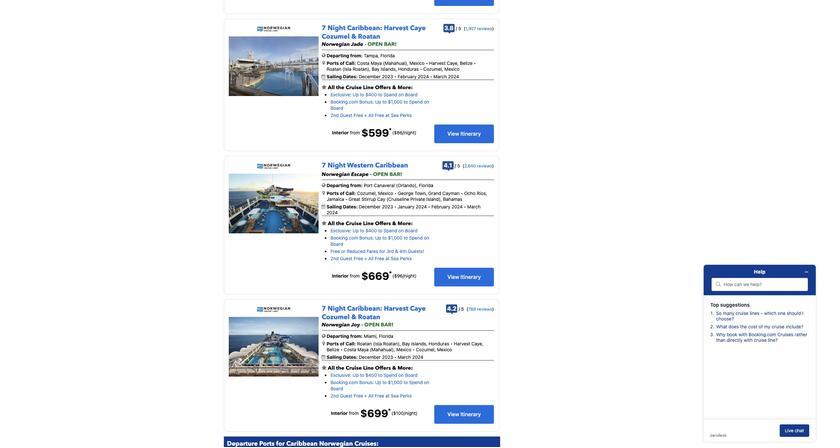 Task type: describe. For each thing, give the bounding box(es) containing it.
harvest inside harvest caye, belize
[[454, 341, 471, 347]]

joy
[[351, 321, 360, 329]]

the for $699
[[336, 365, 345, 372]]

grand
[[429, 190, 442, 196]]

roatan (isla roatan), bay islands, honduras
[[357, 341, 450, 347]]

(cruiseline
[[387, 196, 409, 202]]

/ for ($96
[[403, 273, 404, 279]]

1 vertical spatial cozumel,
[[357, 190, 377, 196]]

exclusive: up to $400 to spend on board booking.com bonus: up to $1,000 to spend on board free or reduced fares for 3rd & 4th guests! 2nd guest free + all free at sea perks
[[331, 228, 430, 261]]

5 for $669
[[458, 163, 460, 168]]

caribbean: for $699
[[347, 304, 383, 313]]

2023 for january
[[382, 204, 393, 210]]

night) for $669
[[404, 273, 417, 279]]

$1,000 for $699
[[388, 380, 403, 386]]

miami,
[[364, 333, 378, 339]]

reviews for $599
[[477, 26, 492, 31]]

globe image for $699
[[322, 334, 326, 338]]

offers for $699
[[375, 365, 391, 372]]

3.8 / 5 ( 1,307 reviews )
[[445, 25, 494, 31]]

view itinerary link for $699
[[435, 405, 494, 424]]

sea for $599
[[391, 112, 399, 118]]

honduras inside the costa maya (mahahual), mexico • harvest caye, belize • roatan (isla roatan), bay islands, honduras • cozumel, mexico
[[398, 66, 419, 72]]

bahamas
[[443, 196, 463, 202]]

1,307
[[466, 26, 476, 31]]

departing from: tampa, florida
[[327, 53, 395, 58]]

2023 for march
[[382, 355, 393, 360]]

$599
[[362, 127, 389, 139]]

2,640 reviews link
[[465, 163, 492, 168]]

free left or
[[331, 249, 340, 254]]

1 horizontal spatial roatan),
[[383, 341, 401, 347]]

bonus: for $699
[[360, 380, 374, 386]]

free down free or reduced fares for 3rd & 4th guests! 'link' in the bottom of the page
[[375, 256, 384, 261]]

2 vertical spatial cozumel,
[[416, 347, 436, 353]]

december 2023 • february 2024 • march 2024
[[359, 74, 459, 79]]

2 vertical spatial march
[[398, 355, 411, 360]]

$699
[[361, 407, 388, 420]]

exclusive: for $699
[[331, 373, 352, 378]]

($86
[[393, 130, 403, 135]]

perks for $699
[[400, 393, 412, 399]]

view itinerary for $699
[[448, 412, 481, 418]]

(isla inside the costa maya (mahahual), mexico • harvest caye, belize • roatan (isla roatan), bay islands, honduras • cozumel, mexico
[[343, 66, 352, 72]]

islands, inside the costa maya (mahahual), mexico • harvest caye, belize • roatan (isla roatan), bay islands, honduras • cozumel, mexico
[[381, 66, 397, 72]]

costa maya (mahahual), mexico • harvest caye, belize • roatan (isla roatan), bay islands, honduras • cozumel, mexico
[[327, 60, 476, 72]]

map marker image for $699
[[323, 341, 325, 346]]

from: for $599
[[351, 53, 363, 58]]

departing from: port canaveral (orlando), florida
[[327, 183, 434, 188]]

view for $669
[[448, 274, 460, 280]]

free or reduced fares for 3rd & 4th guests! link
[[331, 249, 424, 254]]

• costa maya (mahahual), mexico • cozumel, mexico
[[340, 347, 452, 353]]

the for $669
[[336, 220, 345, 227]]

booking.com bonus: up to $1,000 to spend on board link for $599
[[331, 99, 430, 111]]

ports of call: for $699
[[327, 341, 356, 347]]

($96 / night)
[[393, 273, 417, 279]]

view itinerary for $599
[[448, 131, 481, 137]]

1 horizontal spatial islands,
[[411, 341, 428, 347]]

of for $599
[[340, 60, 345, 66]]

more: for $699
[[398, 365, 413, 372]]

free up "$699"
[[375, 393, 384, 399]]

free up interior from $599
[[354, 112, 363, 118]]

town,
[[415, 190, 427, 196]]

cozumel, mexico • george town, grand cayman
[[357, 190, 460, 196]]

2 2nd guest free + all free at sea perks link from the top
[[331, 256, 412, 261]]

sailing for $699
[[327, 355, 342, 360]]

reviews for $699
[[477, 307, 492, 312]]

view for $599
[[448, 131, 460, 137]]

2nd inside exclusive: up to $400 to spend on board booking.com bonus: up to $1,000 to spend on board free or reduced fares for 3rd & 4th guests! 2nd guest free + all free at sea perks
[[331, 256, 339, 261]]

7 for $699
[[322, 304, 326, 313]]

guest for $699
[[340, 393, 353, 399]]

1 vertical spatial (mahahual),
[[370, 347, 395, 353]]

departing for $669
[[327, 183, 349, 188]]

3.8
[[445, 25, 454, 31]]

escape
[[351, 171, 369, 178]]

0 vertical spatial february
[[398, 74, 417, 79]]

sailing for $669
[[327, 204, 342, 210]]

roatan), inside the costa maya (mahahual), mexico • harvest caye, belize • roatan (isla roatan), bay islands, honduras • cozumel, mexico
[[353, 66, 371, 72]]

1 vertical spatial florida
[[419, 183, 434, 188]]

2nd guest free + all free at sea perks link for $699
[[331, 393, 412, 399]]

cozumel for $599
[[322, 32, 350, 41]]

florida for $699
[[379, 333, 394, 339]]

itinerary for $699
[[461, 412, 481, 418]]

line for $599
[[363, 84, 374, 91]]

interior from $669
[[332, 270, 389, 282]]

ocho rios, jamaica
[[327, 190, 487, 202]]

0 vertical spatial march
[[434, 74, 447, 79]]

2nd for $599
[[331, 112, 339, 118]]

bonus: inside exclusive: up to $400 to spend on board booking.com bonus: up to $1,000 to spend on board free or reduced fares for 3rd & 4th guests! 2nd guest free + all free at sea perks
[[360, 235, 374, 241]]

western
[[347, 161, 374, 170]]

island),
[[427, 196, 442, 202]]

great
[[349, 196, 361, 202]]

free up interior from $699
[[354, 393, 363, 399]]

789
[[469, 307, 476, 312]]

guests!
[[408, 249, 424, 254]]

- for $599
[[365, 41, 367, 48]]

(mahahual), inside the costa maya (mahahual), mexico • harvest caye, belize • roatan (isla roatan), bay islands, honduras • cozumel, mexico
[[383, 60, 409, 66]]

rios,
[[477, 190, 487, 196]]

) for $699
[[492, 306, 494, 312]]

4th
[[400, 249, 407, 254]]

exclusive: up to $400 to spend on board link for $599
[[331, 92, 418, 97]]

2024 inside march 2024
[[327, 210, 338, 216]]

0 horizontal spatial costa
[[344, 347, 356, 353]]

globe image
[[322, 183, 326, 188]]

dates: for $599
[[343, 74, 358, 79]]

norwegian escape image
[[229, 174, 319, 233]]

caye, inside harvest caye, belize
[[472, 341, 484, 347]]

march 2024
[[327, 204, 481, 216]]

jamaica
[[327, 196, 344, 202]]

4.1
[[444, 162, 452, 169]]

($96
[[393, 273, 403, 279]]

ports for $599
[[327, 60, 339, 66]]

interior from $699
[[331, 407, 388, 420]]

cruise for $699
[[346, 365, 362, 372]]

port
[[364, 183, 373, 188]]

more: for $669
[[398, 220, 413, 227]]

& down december 2023 • march 2024
[[392, 365, 397, 372]]

caye for $699
[[410, 304, 426, 313]]

asterisk image for $669
[[389, 271, 392, 274]]

night) for $599
[[404, 130, 417, 135]]

for
[[380, 249, 386, 254]]

from: for $699
[[351, 333, 363, 339]]

at inside exclusive: up to $400 to spend on board booking.com bonus: up to $1,000 to spend on board free or reduced fares for 3rd & 4th guests! 2nd guest free + all free at sea perks
[[386, 256, 390, 261]]

all inside exclusive: up to $400 to spend on board booking.com bonus: up to $1,000 to spend on board free or reduced fares for 3rd & 4th guests! 2nd guest free + all free at sea perks
[[369, 256, 374, 261]]

roatan inside 7 night caribbean: harvest caye cozumel & roatan norwegian joy - open bar!
[[358, 313, 381, 322]]

map marker image for $669
[[323, 191, 325, 195]]

2,640
[[465, 163, 476, 168]]

asterisk image for $599
[[389, 128, 392, 130]]

1 vertical spatial honduras
[[429, 341, 450, 347]]

star image for $669
[[322, 221, 327, 226]]

($100 / night)
[[392, 411, 418, 416]]

belize inside the costa maya (mahahual), mexico • harvest caye, belize • roatan (isla roatan), bay islands, honduras • cozumel, mexico
[[460, 60, 473, 66]]

) for $669
[[492, 163, 494, 168]]

departing for $599
[[327, 53, 349, 58]]

($100
[[392, 411, 404, 416]]

ports for $699
[[327, 341, 339, 347]]

& down march 2024 on the top
[[392, 220, 397, 227]]

1 vertical spatial february
[[432, 204, 451, 210]]

free down "reduced"
[[354, 256, 363, 261]]

january
[[398, 204, 415, 210]]

interior for $699
[[331, 411, 348, 416]]

itinerary for $669
[[461, 274, 481, 280]]

1,307 reviews link
[[466, 26, 492, 31]]

+ for $699
[[365, 393, 367, 399]]

reduced
[[347, 249, 366, 254]]

open for $599
[[368, 41, 383, 48]]

booking.com for $699
[[331, 380, 358, 386]]

reviews for $669
[[477, 163, 492, 168]]

1 vertical spatial maya
[[358, 347, 369, 353]]

private
[[411, 196, 425, 202]]

cruise for $669
[[346, 220, 362, 227]]

from for $699
[[349, 411, 359, 416]]

$669
[[362, 270, 389, 282]]

jade
[[351, 41, 363, 48]]

caribbean
[[375, 161, 408, 170]]

sailing dates: for $699
[[327, 355, 359, 360]]

bar! for $599
[[384, 41, 397, 48]]

tampa,
[[364, 53, 379, 58]]

december 2023 • january 2024 • february 2024
[[359, 204, 463, 210]]

cay
[[377, 196, 386, 202]]

offers for $599
[[375, 84, 391, 91]]

ports for $669
[[327, 190, 339, 196]]



Task type: vqa. For each thing, say whether or not it's contained in the screenshot.
Seas at the right top
no



Task type: locate. For each thing, give the bounding box(es) containing it.
3 sailing from the top
[[327, 355, 342, 360]]

0 vertical spatial from:
[[351, 53, 363, 58]]

&
[[352, 32, 357, 41], [392, 84, 397, 91], [392, 220, 397, 227], [395, 249, 398, 254], [352, 313, 357, 322], [392, 365, 397, 372]]

line for $669
[[363, 220, 374, 227]]

(orlando),
[[396, 183, 418, 188]]

2 caribbean: from the top
[[347, 304, 383, 313]]

caye inside "7 night caribbean: harvest caye cozumel & roatan norwegian jade - open bar!"
[[410, 24, 426, 32]]

at for $699
[[386, 393, 390, 399]]

costa down departing from: tampa, florida
[[357, 60, 370, 66]]

3 sailing dates: from the top
[[327, 355, 359, 360]]

5 inside 3.8 / 5 ( 1,307 reviews )
[[459, 26, 461, 31]]

7 night western caribbean norwegian escape - open bar!
[[322, 161, 408, 178]]

1 vertical spatial offers
[[375, 220, 391, 227]]

3 2023 from the top
[[382, 355, 393, 360]]

/
[[456, 26, 457, 31], [403, 130, 404, 135], [455, 163, 456, 168], [403, 273, 404, 279], [459, 306, 460, 312], [404, 411, 405, 416]]

1 vertical spatial belize
[[327, 347, 340, 353]]

cozumel,
[[424, 66, 443, 72], [357, 190, 377, 196], [416, 347, 436, 353]]

1 vertical spatial reviews
[[477, 163, 492, 168]]

0 vertical spatial cozumel
[[322, 32, 350, 41]]

7
[[322, 24, 326, 32], [322, 161, 326, 170], [322, 304, 326, 313]]

dates: for $669
[[343, 204, 358, 210]]

sailing dates: for $669
[[327, 204, 359, 210]]

0 vertical spatial florida
[[381, 53, 395, 58]]

2 $1,000 from the top
[[388, 235, 403, 241]]

bonus: up interior from $699
[[360, 380, 374, 386]]

( inside 4.2 / 5 ( 789 reviews )
[[467, 306, 469, 312]]

reviews right 789
[[477, 307, 492, 312]]

3 booking.com bonus: up to $1,000 to spend on board link from the top
[[331, 380, 430, 392]]

2 sea from the top
[[391, 256, 399, 261]]

2nd for $699
[[331, 393, 339, 399]]

bar! inside "7 night caribbean: harvest caye cozumel & roatan norwegian jade - open bar!"
[[384, 41, 397, 48]]

3 $1,000 from the top
[[388, 380, 403, 386]]

3rd
[[387, 249, 394, 254]]

reviews inside 4.2 / 5 ( 789 reviews )
[[477, 307, 492, 312]]

line
[[363, 84, 374, 91], [363, 220, 374, 227], [363, 365, 374, 372]]

bar! for $699
[[381, 321, 394, 329]]

map marker image up calendar image
[[323, 341, 325, 346]]

0 horizontal spatial islands,
[[381, 66, 397, 72]]

caye,
[[447, 60, 459, 66], [472, 341, 484, 347]]

1 horizontal spatial (isla
[[373, 341, 382, 347]]

3 map marker image from the top
[[323, 341, 325, 346]]

fares
[[367, 249, 378, 254]]

itinerary for $599
[[461, 131, 481, 137]]

1 exclusive: up to $400 to spend on board link from the top
[[331, 92, 418, 97]]

exclusive: up to $400 to spend on board link for $669
[[331, 228, 418, 234]]

exclusive: up to $400 to spend on board booking.com bonus: up to $1,000 to spend on board 2nd guest free + all free at sea perks up $599 at the left top
[[331, 92, 430, 118]]

caye inside 7 night caribbean: harvest caye cozumel & roatan norwegian joy - open bar!
[[410, 304, 426, 313]]

canaveral
[[374, 183, 395, 188]]

sea up ($100
[[391, 393, 399, 399]]

sea down 3rd
[[391, 256, 399, 261]]

open
[[368, 41, 383, 48], [373, 171, 388, 178], [365, 321, 380, 329]]

7 for $669
[[322, 161, 326, 170]]

sea
[[391, 112, 399, 118], [391, 256, 399, 261], [391, 393, 399, 399]]

asterisk image for $699
[[388, 409, 391, 411]]

2 vertical spatial +
[[365, 393, 367, 399]]

3 itinerary from the top
[[461, 412, 481, 418]]

2 vertical spatial bar!
[[381, 321, 394, 329]]

booking.com
[[331, 99, 358, 105], [331, 235, 358, 241], [331, 380, 358, 386]]

1 booking.com from the top
[[331, 99, 358, 105]]

1 vertical spatial caye,
[[472, 341, 484, 347]]

1 vertical spatial view itinerary link
[[435, 268, 494, 287]]

2024
[[418, 74, 429, 79], [448, 74, 459, 79], [416, 204, 427, 210], [452, 204, 463, 210], [327, 210, 338, 216], [412, 355, 424, 360]]

norwegian left joy
[[322, 321, 350, 329]]

2nd
[[331, 112, 339, 118], [331, 256, 339, 261], [331, 393, 339, 399]]

1 vertical spatial ports of call:
[[327, 190, 356, 196]]

ports of call: for $669
[[327, 190, 356, 196]]

1 vertical spatial march
[[468, 204, 481, 210]]

3 reviews from the top
[[477, 307, 492, 312]]

interior
[[332, 130, 349, 135], [332, 273, 349, 279], [331, 411, 348, 416]]

1 view from the top
[[448, 131, 460, 137]]

mexico
[[410, 60, 425, 66], [445, 66, 460, 72], [378, 190, 393, 196], [397, 347, 412, 353], [437, 347, 452, 353]]

3 cruise from the top
[[346, 365, 362, 372]]

to
[[360, 92, 364, 97], [378, 92, 383, 97], [383, 99, 387, 105], [404, 99, 408, 105], [360, 228, 364, 234], [378, 228, 383, 234], [383, 235, 387, 241], [404, 235, 408, 241], [360, 373, 364, 378], [378, 373, 383, 378], [383, 380, 387, 386], [404, 380, 408, 386]]

2 at from the top
[[386, 256, 390, 261]]

/ for 3.8
[[456, 26, 457, 31]]

2023
[[382, 74, 393, 79], [382, 204, 393, 210], [382, 355, 393, 360]]

• great stirrup cay (cruiseline private island), bahamas
[[344, 196, 463, 202]]

night for $599
[[328, 24, 346, 32]]

1 vertical spatial all the cruise line offers & more:
[[327, 220, 413, 227]]

1 $1,000 from the top
[[388, 99, 403, 105]]

dates:
[[343, 74, 358, 79], [343, 204, 358, 210], [343, 355, 358, 360]]

5 right "4.1"
[[458, 163, 460, 168]]

roatan inside the costa maya (mahahual), mexico • harvest caye, belize • roatan (isla roatan), bay islands, honduras • cozumel, mexico
[[327, 66, 342, 72]]

norwegian up globe image
[[322, 171, 350, 178]]

line for $699
[[363, 365, 374, 372]]

exclusive:
[[331, 92, 352, 97], [331, 228, 352, 234], [331, 373, 352, 378]]

caribbean: inside 7 night caribbean: harvest caye cozumel & roatan norwegian joy - open bar!
[[347, 304, 383, 313]]

$400 for $699
[[366, 373, 377, 378]]

roatan), up • costa maya (mahahual), mexico • cozumel, mexico
[[383, 341, 401, 347]]

2 norwegian from the top
[[322, 171, 350, 178]]

1 departing from the top
[[327, 53, 349, 58]]

1 vertical spatial perks
[[400, 256, 412, 261]]

) right 2,640
[[492, 163, 494, 168]]

2 view from the top
[[448, 274, 460, 280]]

2 vertical spatial booking.com bonus: up to $1,000 to spend on board link
[[331, 380, 430, 392]]

booking.com bonus: up to $1,000 to spend on board link for $699
[[331, 380, 430, 392]]

2nd guest free + all free at sea perks link up $599 at the left top
[[331, 112, 412, 118]]

from: down joy
[[351, 333, 363, 339]]

0 vertical spatial exclusive: up to $400 to spend on board link
[[331, 92, 418, 97]]

2 perks from the top
[[400, 256, 412, 261]]

2nd guest free + all free at sea perks link down 'fares'
[[331, 256, 412, 261]]

2 vertical spatial reviews
[[477, 307, 492, 312]]

0 horizontal spatial bay
[[372, 66, 380, 72]]

islands, up december 2023 • february 2024 • march 2024
[[381, 66, 397, 72]]

(isla down departing from: tampa, florida
[[343, 66, 352, 72]]

2023 down the costa maya (mahahual), mexico • harvest caye, belize • roatan (isla roatan), bay islands, honduras • cozumel, mexico
[[382, 74, 393, 79]]

february down island),
[[432, 204, 451, 210]]

roatan up miami,
[[358, 313, 381, 322]]

florida right miami,
[[379, 333, 394, 339]]

booking.com for $599
[[331, 99, 358, 105]]

florida
[[381, 53, 395, 58], [419, 183, 434, 188], [379, 333, 394, 339]]

3 the from the top
[[336, 365, 345, 372]]

globe image for $599
[[322, 53, 326, 58]]

& inside exclusive: up to $400 to spend on board booking.com bonus: up to $1,000 to spend on board free or reduced fares for 3rd & 4th guests! 2nd guest free + all free at sea perks
[[395, 249, 398, 254]]

1 horizontal spatial belize
[[460, 60, 473, 66]]

1 vertical spatial of
[[340, 190, 345, 196]]

from left the "$669"
[[350, 273, 360, 279]]

+ up interior from $699
[[365, 393, 367, 399]]

caribbean:
[[347, 24, 383, 32], [347, 304, 383, 313]]

1 vertical spatial bay
[[402, 341, 410, 347]]

george
[[398, 190, 414, 196]]

at down 3rd
[[386, 256, 390, 261]]

- inside '7 night western caribbean norwegian escape - open bar!'
[[370, 171, 372, 178]]

0 vertical spatial asterisk image
[[389, 128, 392, 130]]

5 inside '4.1 / 5 ( 2,640 reviews )'
[[458, 163, 460, 168]]

star image
[[322, 85, 327, 90]]

reviews inside '4.1 / 5 ( 2,640 reviews )'
[[477, 163, 492, 168]]

night for $699
[[328, 304, 346, 313]]

( inside 3.8 / 5 ( 1,307 reviews )
[[464, 26, 466, 31]]

0 vertical spatial 2023
[[382, 74, 393, 79]]

3 of from the top
[[340, 341, 345, 347]]

costa
[[357, 60, 370, 66], [344, 347, 356, 353]]

1 all the cruise line offers & more: from the top
[[327, 84, 413, 91]]

norwegian for $699
[[322, 321, 350, 329]]

1 vertical spatial (isla
[[373, 341, 382, 347]]

roatan),
[[353, 66, 371, 72], [383, 341, 401, 347]]

4.1 / 5 ( 2,640 reviews )
[[444, 162, 494, 169]]

5 for $599
[[459, 26, 461, 31]]

0 vertical spatial view itinerary link
[[435, 125, 494, 143]]

2 caye from the top
[[410, 304, 426, 313]]

harvest inside the costa maya (mahahual), mexico • harvest caye, belize • roatan (isla roatan), bay islands, honduras • cozumel, mexico
[[429, 60, 446, 66]]

2 view itinerary from the top
[[448, 274, 481, 280]]

2 departing from the top
[[327, 183, 349, 188]]

2023 down cay
[[382, 204, 393, 210]]

1 vertical spatial cozumel
[[322, 313, 350, 322]]

interior inside interior from $699
[[331, 411, 348, 416]]

1 vertical spatial caribbean:
[[347, 304, 383, 313]]

5 left 789
[[462, 306, 464, 312]]

view for $699
[[448, 412, 460, 418]]

2 view itinerary link from the top
[[435, 268, 494, 287]]

2 cruise from the top
[[346, 220, 362, 227]]

sea up ($86 in the top left of the page
[[391, 112, 399, 118]]

2 december from the top
[[359, 204, 381, 210]]

night inside 7 night caribbean: harvest caye cozumel & roatan norwegian joy - open bar!
[[328, 304, 346, 313]]

florida for $599
[[381, 53, 395, 58]]

caye
[[410, 24, 426, 32], [410, 304, 426, 313]]

2 of from the top
[[340, 190, 345, 196]]

ports of call: down departing from: miami, florida on the left bottom
[[327, 341, 356, 347]]

2 sailing dates: from the top
[[327, 204, 359, 210]]

1 vertical spatial sailing dates:
[[327, 204, 359, 210]]

2nd guest free + all free at sea perks link for $599
[[331, 112, 412, 118]]

3 sea from the top
[[391, 393, 399, 399]]

open inside "7 night caribbean: harvest caye cozumel & roatan norwegian jade - open bar!"
[[368, 41, 383, 48]]

bar! down "caribbean"
[[390, 171, 402, 178]]

2 vertical spatial $400
[[366, 373, 377, 378]]

from inside interior from $699
[[349, 411, 359, 416]]

offers for $669
[[375, 220, 391, 227]]

calendar image down globe image
[[322, 205, 326, 209]]

) for $599
[[492, 26, 494, 31]]

norwegian inside "7 night caribbean: harvest caye cozumel & roatan norwegian jade - open bar!"
[[322, 41, 350, 48]]

from: down escape
[[351, 183, 363, 188]]

sailing dates: down departing from: tampa, florida
[[327, 74, 359, 79]]

1 vertical spatial 5
[[458, 163, 460, 168]]

norwegian cruise line image
[[257, 26, 291, 32], [257, 164, 291, 169], [257, 307, 291, 313]]

$400
[[366, 92, 377, 97], [366, 228, 377, 234], [366, 373, 377, 378]]

december for december 2023 • january 2024 • february 2024
[[359, 204, 381, 210]]

+ inside exclusive: up to $400 to spend on board booking.com bonus: up to $1,000 to spend on board free or reduced fares for 3rd & 4th guests! 2nd guest free + all free at sea perks
[[365, 256, 367, 261]]

$1,000 down december 2023 • february 2024 • march 2024
[[388, 99, 403, 105]]

) inside 3.8 / 5 ( 1,307 reviews )
[[492, 26, 494, 31]]

3 exclusive: up to $400 to spend on board link from the top
[[331, 373, 418, 378]]

2nd guest free + all free at sea perks link up "$699"
[[331, 393, 412, 399]]

globe image up calendar image
[[322, 334, 326, 338]]

2nd up interior from $669
[[331, 256, 339, 261]]

cozumel
[[322, 32, 350, 41], [322, 313, 350, 322]]

view itinerary link for $669
[[435, 268, 494, 287]]

0 vertical spatial star image
[[322, 221, 327, 226]]

1 vertical spatial exclusive: up to $400 to spend on board booking.com bonus: up to $1,000 to spend on board 2nd guest free + all free at sea perks
[[331, 373, 430, 399]]

the
[[336, 84, 345, 91], [336, 220, 345, 227], [336, 365, 345, 372]]

0 vertical spatial the
[[336, 84, 345, 91]]

1 $400 from the top
[[366, 92, 377, 97]]

of for $699
[[340, 341, 345, 347]]

1 ports from the top
[[327, 60, 339, 66]]

2 vertical spatial night
[[328, 304, 346, 313]]

calendar image for $599
[[322, 75, 326, 79]]

3 night from the top
[[328, 304, 346, 313]]

/ for ($100
[[404, 411, 405, 416]]

1 at from the top
[[386, 112, 390, 118]]

0 vertical spatial bay
[[372, 66, 380, 72]]

of
[[340, 60, 345, 66], [340, 190, 345, 196], [340, 341, 345, 347]]

7 inside 7 night caribbean: harvest caye cozumel & roatan norwegian joy - open bar!
[[322, 304, 326, 313]]

ports down departing from: tampa, florida
[[327, 60, 339, 66]]

1 the from the top
[[336, 84, 345, 91]]

& down december 2023 • february 2024 • march 2024
[[392, 84, 397, 91]]

booking.com bonus: up to $1,000 to spend on board link up "$699"
[[331, 380, 430, 392]]

2 calendar image from the top
[[322, 205, 326, 209]]

/ for 4.1
[[455, 163, 456, 168]]

florida up town,
[[419, 183, 434, 188]]

2 vertical spatial open
[[365, 321, 380, 329]]

) right 789
[[492, 306, 494, 312]]

reviews inside 3.8 / 5 ( 1,307 reviews )
[[477, 26, 492, 31]]

2 2nd from the top
[[331, 256, 339, 261]]

3 2nd guest free + all free at sea perks link from the top
[[331, 393, 412, 399]]

0 horizontal spatial maya
[[358, 347, 369, 353]]

norwegian cruise line image for $699
[[257, 307, 291, 313]]

2 booking.com from the top
[[331, 235, 358, 241]]

1 2nd from the top
[[331, 112, 339, 118]]

3 at from the top
[[386, 393, 390, 399]]

1 more: from the top
[[398, 84, 413, 91]]

2 vertical spatial 2023
[[382, 355, 393, 360]]

0 vertical spatial booking.com
[[331, 99, 358, 105]]

1 offers from the top
[[375, 84, 391, 91]]

2 all the cruise line offers & more: from the top
[[327, 220, 413, 227]]

cayman
[[443, 190, 460, 196]]

bonus:
[[360, 99, 374, 105], [360, 235, 374, 241], [360, 380, 374, 386]]

norwegian joy image
[[229, 317, 319, 377]]

1 caribbean: from the top
[[347, 24, 383, 32]]

2 vertical spatial ports
[[327, 341, 339, 347]]

(
[[464, 26, 466, 31], [463, 163, 465, 168], [467, 306, 469, 312]]

map marker image up star icon
[[323, 61, 325, 65]]

roatan
[[358, 32, 381, 41], [327, 66, 342, 72], [358, 313, 381, 322], [357, 341, 372, 347]]

2 ) from the top
[[492, 163, 494, 168]]

2 vertical spatial view itinerary link
[[435, 405, 494, 424]]

exclusive: up to $400 to spend on board booking.com bonus: up to $1,000 to spend on board 2nd guest free + all free at sea perks
[[331, 92, 430, 118], [331, 373, 430, 399]]

cruise
[[346, 84, 362, 91], [346, 220, 362, 227], [346, 365, 362, 372]]

(mahahual), up december 2023 • march 2024
[[370, 347, 395, 353]]

$1,000 up 3rd
[[388, 235, 403, 241]]

0 vertical spatial sea
[[391, 112, 399, 118]]

4.2 / 5 ( 789 reviews )
[[447, 305, 494, 312]]

$400 inside exclusive: up to $400 to spend on board booking.com bonus: up to $1,000 to spend on board free or reduced fares for 3rd & 4th guests! 2nd guest free + all free at sea perks
[[366, 228, 377, 234]]

march
[[434, 74, 447, 79], [468, 204, 481, 210], [398, 355, 411, 360]]

2 vertical spatial of
[[340, 341, 345, 347]]

interior inside interior from $669
[[332, 273, 349, 279]]

caribbean: inside "7 night caribbean: harvest caye cozumel & roatan norwegian jade - open bar!"
[[347, 24, 383, 32]]

3 $400 from the top
[[366, 373, 377, 378]]

0 vertical spatial of
[[340, 60, 345, 66]]

2 vertical spatial offers
[[375, 365, 391, 372]]

7 inside '7 night western caribbean norwegian escape - open bar!'
[[322, 161, 326, 170]]

0 vertical spatial offers
[[375, 84, 391, 91]]

of up jamaica
[[340, 190, 345, 196]]

bar! inside 7 night caribbean: harvest caye cozumel & roatan norwegian joy - open bar!
[[381, 321, 394, 329]]

1 vertical spatial calendar image
[[322, 205, 326, 209]]

cozumel inside "7 night caribbean: harvest caye cozumel & roatan norwegian jade - open bar!"
[[322, 32, 350, 41]]

islands, up • costa maya (mahahual), mexico • cozumel, mexico
[[411, 341, 428, 347]]

perks inside exclusive: up to $400 to spend on board booking.com bonus: up to $1,000 to spend on board free or reduced fares for 3rd & 4th guests! 2nd guest free + all free at sea perks
[[400, 256, 412, 261]]

1 caye from the top
[[410, 24, 426, 32]]

cozumel, inside the costa maya (mahahual), mexico • harvest caye, belize • roatan (isla roatan), bay islands, honduras • cozumel, mexico
[[424, 66, 443, 72]]

free up $599 at the left top
[[375, 112, 384, 118]]

all the cruise line offers & more:
[[327, 84, 413, 91], [327, 220, 413, 227], [327, 365, 413, 372]]

stirrup
[[362, 196, 376, 202]]

caribbean: up jade
[[347, 24, 383, 32]]

& inside 7 night caribbean: harvest caye cozumel & roatan norwegian joy - open bar!
[[352, 313, 357, 322]]

costa down departing from: miami, florida on the left bottom
[[344, 347, 356, 353]]

bar! inside '7 night western caribbean norwegian escape - open bar!'
[[390, 171, 402, 178]]

asterisk image left ($100
[[388, 409, 391, 411]]

from left "$699"
[[349, 411, 359, 416]]

7 for $599
[[322, 24, 326, 32]]

costa inside the costa maya (mahahual), mexico • harvest caye, belize • roatan (isla roatan), bay islands, honduras • cozumel, mexico
[[357, 60, 370, 66]]

asterisk image left ($86 in the top left of the page
[[389, 128, 392, 130]]

2023 for february
[[382, 74, 393, 79]]

1 vertical spatial roatan),
[[383, 341, 401, 347]]

1 cozumel from the top
[[322, 32, 350, 41]]

1 of from the top
[[340, 60, 345, 66]]

0 vertical spatial more:
[[398, 84, 413, 91]]

more: for $599
[[398, 84, 413, 91]]

exclusive: up to $400 to spend on board link
[[331, 92, 418, 97], [331, 228, 418, 234], [331, 373, 418, 378]]

caye, inside the costa maya (mahahual), mexico • harvest caye, belize • roatan (isla roatan), bay islands, honduras • cozumel, mexico
[[447, 60, 459, 66]]

night) right ($100
[[405, 411, 418, 416]]

0 horizontal spatial honduras
[[398, 66, 419, 72]]

- inside "7 night caribbean: harvest caye cozumel & roatan norwegian jade - open bar!"
[[365, 41, 367, 48]]

2 reviews from the top
[[477, 163, 492, 168]]

ports of call: up jamaica
[[327, 190, 356, 196]]

2 ports of call: from the top
[[327, 190, 356, 196]]

5 right 3.8
[[459, 26, 461, 31]]

bonus: up 'fares'
[[360, 235, 374, 241]]

ports
[[327, 60, 339, 66], [327, 190, 339, 196], [327, 341, 339, 347]]

bar! up the costa maya (mahahual), mexico • harvest caye, belize • roatan (isla roatan), bay islands, honduras • cozumel, mexico
[[384, 41, 397, 48]]

booking.com inside exclusive: up to $400 to spend on board booking.com bonus: up to $1,000 to spend on board free or reduced fares for 3rd & 4th guests! 2nd guest free + all free at sea perks
[[331, 235, 358, 241]]

perks down the "4th"
[[400, 256, 412, 261]]

3 december from the top
[[359, 355, 381, 360]]

bar!
[[384, 41, 397, 48], [390, 171, 402, 178], [381, 321, 394, 329]]

itinerary
[[461, 131, 481, 137], [461, 274, 481, 280], [461, 412, 481, 418]]

perks
[[400, 112, 412, 118], [400, 256, 412, 261], [400, 393, 412, 399]]

norwegian cruise line image for $599
[[257, 26, 291, 32]]

roatan up tampa,
[[358, 32, 381, 41]]

call: for $599
[[346, 60, 356, 66]]

0 vertical spatial bonus:
[[360, 99, 374, 105]]

/ right $599 at the left top
[[403, 130, 404, 135]]

ocho
[[465, 190, 476, 196]]

1 vertical spatial more:
[[398, 220, 413, 227]]

up
[[353, 92, 359, 97], [375, 99, 381, 105], [353, 228, 359, 234], [375, 235, 381, 241], [353, 373, 359, 378], [375, 380, 381, 386]]

view itinerary link
[[435, 125, 494, 143], [435, 268, 494, 287], [435, 405, 494, 424]]

0 vertical spatial at
[[386, 112, 390, 118]]

december down tampa,
[[359, 74, 381, 79]]

calendar image
[[322, 75, 326, 79], [322, 205, 326, 209]]

interior inside interior from $599
[[332, 130, 349, 135]]

-
[[365, 41, 367, 48], [370, 171, 372, 178], [362, 321, 363, 329]]

2nd up interior from $599
[[331, 112, 339, 118]]

cozumel inside 7 night caribbean: harvest caye cozumel & roatan norwegian joy - open bar!
[[322, 313, 350, 322]]

/ inside 3.8 / 5 ( 1,307 reviews )
[[456, 26, 457, 31]]

roatan down departing from: tampa, florida
[[327, 66, 342, 72]]

star image
[[322, 221, 327, 226], [322, 366, 327, 371]]

& up departing from: miami, florida on the left bottom
[[352, 313, 357, 322]]

of for $669
[[340, 190, 345, 196]]

view itinerary for $669
[[448, 274, 481, 280]]

night inside "7 night caribbean: harvest caye cozumel & roatan norwegian jade - open bar!"
[[328, 24, 346, 32]]

/ for ($86
[[403, 130, 404, 135]]

belize
[[460, 60, 473, 66], [327, 347, 340, 353]]

night) right ($96
[[404, 273, 417, 279]]

2 vertical spatial (
[[467, 306, 469, 312]]

1 sailing dates: from the top
[[327, 74, 359, 79]]

asterisk image
[[389, 128, 392, 130], [389, 271, 392, 274], [388, 409, 391, 411]]

3 exclusive: from the top
[[331, 373, 352, 378]]

+ down 'fares'
[[365, 256, 367, 261]]

more: down december 2023 • february 2024 • march 2024
[[398, 84, 413, 91]]

3 norwegian cruise line image from the top
[[257, 307, 291, 313]]

exclusive: up to $400 to spend on board booking.com bonus: up to $1,000 to spend on board 2nd guest free + all free at sea perks for $599
[[331, 92, 430, 118]]

night)
[[404, 130, 417, 135], [404, 273, 417, 279], [405, 411, 418, 416]]

interior for $599
[[332, 130, 349, 135]]

open up tampa,
[[368, 41, 383, 48]]

sea for $699
[[391, 393, 399, 399]]

2 guest from the top
[[340, 256, 353, 261]]

the for $599
[[336, 84, 345, 91]]

calendar image for $669
[[322, 205, 326, 209]]

2 vertical spatial from
[[349, 411, 359, 416]]

harvest
[[384, 24, 409, 32], [429, 60, 446, 66], [384, 304, 409, 313], [454, 341, 471, 347]]

(mahahual),
[[383, 60, 409, 66], [370, 347, 395, 353]]

1 vertical spatial at
[[386, 256, 390, 261]]

3 all the cruise line offers & more: from the top
[[327, 365, 413, 372]]

0 vertical spatial interior
[[332, 130, 349, 135]]

0 vertical spatial ports
[[327, 60, 339, 66]]

7 night caribbean: harvest caye cozumel & roatan norwegian jade - open bar!
[[322, 24, 426, 48]]

booking.com bonus: up to $1,000 to spend on board link
[[331, 99, 430, 111], [331, 235, 430, 247], [331, 380, 430, 392]]

booking.com bonus: up to $1,000 to spend on board link for $669
[[331, 235, 430, 247]]

( for $699
[[467, 306, 469, 312]]

night inside '7 night western caribbean norwegian escape - open bar!'
[[328, 161, 346, 170]]

2 call: from the top
[[346, 190, 356, 196]]

call: for $699
[[346, 341, 356, 347]]

4.2
[[447, 305, 457, 312]]

1 itinerary from the top
[[461, 131, 481, 137]]

sea inside exclusive: up to $400 to spend on board booking.com bonus: up to $1,000 to spend on board free or reduced fares for 3rd & 4th guests! 2nd guest free + all free at sea perks
[[391, 256, 399, 261]]

open for $699
[[365, 321, 380, 329]]

cozumel for $699
[[322, 313, 350, 322]]

caribbean: for $599
[[347, 24, 383, 32]]

1 2nd guest free + all free at sea perks link from the top
[[331, 112, 412, 118]]

open up departing from: port canaveral (orlando), florida
[[373, 171, 388, 178]]

1 horizontal spatial -
[[365, 41, 367, 48]]

3 ports from the top
[[327, 341, 339, 347]]

0 vertical spatial 7
[[322, 24, 326, 32]]

2 vertical spatial bonus:
[[360, 380, 374, 386]]

2 globe image from the top
[[322, 334, 326, 338]]

2 booking.com bonus: up to $1,000 to spend on board link from the top
[[331, 235, 430, 247]]

from inside interior from $669
[[350, 273, 360, 279]]

guest up interior from $699
[[340, 393, 353, 399]]

0 vertical spatial (
[[464, 26, 466, 31]]

interior from $599
[[332, 127, 389, 139]]

interior for $669
[[332, 273, 349, 279]]

1 vertical spatial interior
[[332, 273, 349, 279]]

2 vertical spatial sailing dates:
[[327, 355, 359, 360]]

from for $669
[[350, 273, 360, 279]]

1 star image from the top
[[322, 221, 327, 226]]

$1,000 inside exclusive: up to $400 to spend on board booking.com bonus: up to $1,000 to spend on board free or reduced fares for 3rd & 4th guests! 2nd guest free + all free at sea perks
[[388, 235, 403, 241]]

line down tampa,
[[363, 84, 374, 91]]

norwegian jade image
[[229, 36, 319, 96]]

0 vertical spatial )
[[492, 26, 494, 31]]

) inside 4.2 / 5 ( 789 reviews )
[[492, 306, 494, 312]]

1 perks from the top
[[400, 112, 412, 118]]

belize inside harvest caye, belize
[[327, 347, 340, 353]]

1 exclusive: from the top
[[331, 92, 352, 97]]

+ for $599
[[365, 112, 367, 118]]

2 exclusive: up to $400 to spend on board booking.com bonus: up to $1,000 to spend on board 2nd guest free + all free at sea perks from the top
[[331, 373, 430, 399]]

1 horizontal spatial march
[[434, 74, 447, 79]]

december for december 2023 • march 2024
[[359, 355, 381, 360]]

1 reviews from the top
[[477, 26, 492, 31]]

+
[[365, 112, 367, 118], [365, 256, 367, 261], [365, 393, 367, 399]]

1 vertical spatial 2023
[[382, 204, 393, 210]]

1 vertical spatial the
[[336, 220, 345, 227]]

2 norwegian cruise line image from the top
[[257, 164, 291, 169]]

- inside 7 night caribbean: harvest caye cozumel & roatan norwegian joy - open bar!
[[362, 321, 363, 329]]

all the cruise line offers & more: for $669
[[327, 220, 413, 227]]

1 vertical spatial view
[[448, 274, 460, 280]]

2 from: from the top
[[351, 183, 363, 188]]

2 vertical spatial dates:
[[343, 355, 358, 360]]

maya inside the costa maya (mahahual), mexico • harvest caye, belize • roatan (isla roatan), bay islands, honduras • cozumel, mexico
[[371, 60, 382, 66]]

1 vertical spatial caye
[[410, 304, 426, 313]]

2 + from the top
[[365, 256, 367, 261]]

all the cruise line offers & more: up exclusive: up to $400 to spend on board booking.com bonus: up to $1,000 to spend on board free or reduced fares for 3rd & 4th guests! 2nd guest free + all free at sea perks
[[327, 220, 413, 227]]

2 7 from the top
[[322, 161, 326, 170]]

dates: down departing from: tampa, florida
[[343, 74, 358, 79]]

1 norwegian cruise line image from the top
[[257, 26, 291, 32]]

1 vertical spatial cruise
[[346, 220, 362, 227]]

norwegian inside 7 night caribbean: harvest caye cozumel & roatan norwegian joy - open bar!
[[322, 321, 350, 329]]

december for december 2023 • february 2024 • march 2024
[[359, 74, 381, 79]]

cozumel left jade
[[322, 32, 350, 41]]

all the cruise line offers & more: for $599
[[327, 84, 413, 91]]

cozumel left joy
[[322, 313, 350, 322]]

/ right "$699"
[[404, 411, 405, 416]]

on
[[399, 92, 404, 97], [424, 99, 430, 105], [399, 228, 404, 234], [424, 235, 430, 241], [399, 373, 404, 378], [424, 380, 430, 386]]

0 vertical spatial all the cruise line offers & more:
[[327, 84, 413, 91]]

view
[[448, 131, 460, 137], [448, 274, 460, 280], [448, 412, 460, 418]]

1 vertical spatial ports
[[327, 190, 339, 196]]

0 vertical spatial cruise
[[346, 84, 362, 91]]

offers up exclusive: up to $400 to spend on board booking.com bonus: up to $1,000 to spend on board free or reduced fares for 3rd & 4th guests! 2nd guest free + all free at sea perks
[[375, 220, 391, 227]]

all the cruise line offers & more: down december 2023 • march 2024
[[327, 365, 413, 372]]

roatan down departing from: miami, florida on the left bottom
[[357, 341, 372, 347]]

globe image
[[322, 53, 326, 58], [322, 334, 326, 338]]

0 horizontal spatial (isla
[[343, 66, 352, 72]]

2 sailing from the top
[[327, 204, 342, 210]]

2 vertical spatial sailing
[[327, 355, 342, 360]]

maya down departing from: miami, florida on the left bottom
[[358, 347, 369, 353]]

booking.com bonus: up to $1,000 to spend on board link up $599 at the left top
[[331, 99, 430, 111]]

2 bonus: from the top
[[360, 235, 374, 241]]

1 from: from the top
[[351, 53, 363, 58]]

0 vertical spatial call:
[[346, 60, 356, 66]]

0 vertical spatial departing
[[327, 53, 349, 58]]

harvest inside 7 night caribbean: harvest caye cozumel & roatan norwegian joy - open bar!
[[384, 304, 409, 313]]

ports of call: for $599
[[327, 60, 356, 66]]

from for $599
[[350, 130, 360, 135]]

guest inside exclusive: up to $400 to spend on board booking.com bonus: up to $1,000 to spend on board free or reduced fares for 3rd & 4th guests! 2nd guest free + all free at sea perks
[[340, 256, 353, 261]]

/ inside 4.2 / 5 ( 789 reviews )
[[459, 306, 460, 312]]

5 inside 4.2 / 5 ( 789 reviews )
[[462, 306, 464, 312]]

ports down departing from: miami, florida on the left bottom
[[327, 341, 339, 347]]

night for $669
[[328, 161, 346, 170]]

2 ports from the top
[[327, 190, 339, 196]]

2 vertical spatial booking.com
[[331, 380, 358, 386]]

/ down the "4th"
[[403, 273, 404, 279]]

exclusive: up to $400 to spend on board booking.com bonus: up to $1,000 to spend on board 2nd guest free + all free at sea perks for $699
[[331, 373, 430, 399]]

($86 / night)
[[393, 130, 417, 135]]

0 vertical spatial (mahahual),
[[383, 60, 409, 66]]

from inside interior from $599
[[350, 130, 360, 135]]

0 vertical spatial map marker image
[[323, 61, 325, 65]]

march inside march 2024
[[468, 204, 481, 210]]

& left the "4th"
[[395, 249, 398, 254]]

7 night caribbean: harvest caye cozumel & roatan norwegian joy - open bar!
[[322, 304, 426, 329]]

all the cruise line offers & more: down tampa,
[[327, 84, 413, 91]]

norwegian cruise line image for $669
[[257, 164, 291, 169]]

1 guest from the top
[[340, 112, 353, 118]]

( inside '4.1 / 5 ( 2,640 reviews )'
[[463, 163, 465, 168]]

harvest inside "7 night caribbean: harvest caye cozumel & roatan norwegian jade - open bar!"
[[384, 24, 409, 32]]

) inside '4.1 / 5 ( 2,640 reviews )'
[[492, 163, 494, 168]]

1 ) from the top
[[492, 26, 494, 31]]

of down departing from: tampa, florida
[[340, 60, 345, 66]]

bay inside the costa maya (mahahual), mexico • harvest caye, belize • roatan (isla roatan), bay islands, honduras • cozumel, mexico
[[372, 66, 380, 72]]

1 view itinerary link from the top
[[435, 125, 494, 143]]

florida right tampa,
[[381, 53, 395, 58]]

$1,000 down december 2023 • march 2024
[[388, 380, 403, 386]]

& up departing from: tampa, florida
[[352, 32, 357, 41]]

dates: down 'great' in the top of the page
[[343, 204, 358, 210]]

0 vertical spatial view itinerary
[[448, 131, 481, 137]]

night
[[328, 24, 346, 32], [328, 161, 346, 170], [328, 304, 346, 313]]

calendar image
[[322, 355, 326, 360]]

maya
[[371, 60, 382, 66], [358, 347, 369, 353]]

offers
[[375, 84, 391, 91], [375, 220, 391, 227], [375, 365, 391, 372]]

0 vertical spatial 5
[[459, 26, 461, 31]]

2nd guest free + all free at sea perks link
[[331, 112, 412, 118], [331, 256, 412, 261], [331, 393, 412, 399]]

map marker image
[[323, 61, 325, 65], [323, 191, 325, 195], [323, 341, 325, 346]]

sailing dates: for $599
[[327, 74, 359, 79]]

1 vertical spatial map marker image
[[323, 191, 325, 195]]

guest for $599
[[340, 112, 353, 118]]

3 departing from the top
[[327, 333, 349, 339]]

at up "$699"
[[386, 393, 390, 399]]

7 inside "7 night caribbean: harvest caye cozumel & roatan norwegian jade - open bar!"
[[322, 24, 326, 32]]

2 2023 from the top
[[382, 204, 393, 210]]

bonus: up interior from $599
[[360, 99, 374, 105]]

perks up ($100 / night)
[[400, 393, 412, 399]]

december 2023 • march 2024
[[359, 355, 424, 360]]

2 vertical spatial more:
[[398, 365, 413, 372]]

2 vertical spatial view
[[448, 412, 460, 418]]

2 cozumel from the top
[[322, 313, 350, 322]]

night) right ($86 in the top left of the page
[[404, 130, 417, 135]]

star image for $699
[[322, 366, 327, 371]]

3 dates: from the top
[[343, 355, 358, 360]]

reviews
[[477, 26, 492, 31], [477, 163, 492, 168], [477, 307, 492, 312]]

islands,
[[381, 66, 397, 72], [411, 341, 428, 347]]

3 bonus: from the top
[[360, 380, 374, 386]]

at for $599
[[386, 112, 390, 118]]

2 star image from the top
[[322, 366, 327, 371]]

3 more: from the top
[[398, 365, 413, 372]]

/ inside '4.1 / 5 ( 2,640 reviews )'
[[455, 163, 456, 168]]

$1,000 for $599
[[388, 99, 403, 105]]

exclusive: inside exclusive: up to $400 to spend on board booking.com bonus: up to $1,000 to spend on board free or reduced fares for 3rd & 4th guests! 2nd guest free + all free at sea perks
[[331, 228, 352, 234]]

)
[[492, 26, 494, 31], [492, 163, 494, 168], [492, 306, 494, 312]]

5 for $699
[[462, 306, 464, 312]]

or
[[341, 249, 346, 254]]

bay
[[372, 66, 380, 72], [402, 341, 410, 347]]

open inside '7 night western caribbean norwegian escape - open bar!'
[[373, 171, 388, 178]]

2 itinerary from the top
[[461, 274, 481, 280]]

0 vertical spatial 2nd guest free + all free at sea perks link
[[331, 112, 412, 118]]

2 line from the top
[[363, 220, 374, 227]]

departing
[[327, 53, 349, 58], [327, 183, 349, 188], [327, 333, 349, 339]]

from: for $669
[[351, 183, 363, 188]]

789 reviews link
[[469, 307, 492, 312]]

0 vertical spatial night)
[[404, 130, 417, 135]]

open inside 7 night caribbean: harvest caye cozumel & roatan norwegian joy - open bar!
[[365, 321, 380, 329]]

1 ports of call: from the top
[[327, 60, 356, 66]]

view itinerary
[[448, 131, 481, 137], [448, 274, 481, 280], [448, 412, 481, 418]]

& inside "7 night caribbean: harvest caye cozumel & roatan norwegian jade - open bar!"
[[352, 32, 357, 41]]

1 7 from the top
[[322, 24, 326, 32]]

1 norwegian from the top
[[322, 41, 350, 48]]

0 vertical spatial (isla
[[343, 66, 352, 72]]

of down departing from: miami, florida on the left bottom
[[340, 341, 345, 347]]

1 december from the top
[[359, 74, 381, 79]]

norwegian inside '7 night western caribbean norwegian escape - open bar!'
[[322, 171, 350, 178]]

all the cruise line offers & more: for $699
[[327, 365, 413, 372]]

bay up • costa maya (mahahual), mexico • cozumel, mexico
[[402, 341, 410, 347]]

roatan inside "7 night caribbean: harvest caye cozumel & roatan norwegian jade - open bar!"
[[358, 32, 381, 41]]

1 vertical spatial december
[[359, 204, 381, 210]]

2 vertical spatial guest
[[340, 393, 353, 399]]

harvest caye, belize
[[327, 341, 484, 353]]

departing from: miami, florida
[[327, 333, 394, 339]]

bay down tampa,
[[372, 66, 380, 72]]

1 line from the top
[[363, 84, 374, 91]]

0 vertical spatial caye,
[[447, 60, 459, 66]]

3 ) from the top
[[492, 306, 494, 312]]



